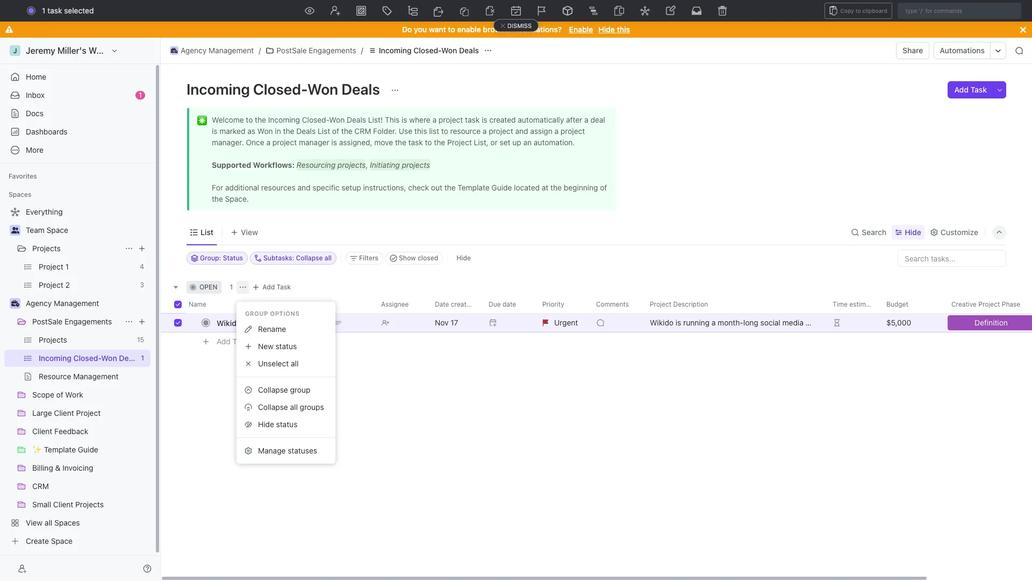 Task type: vqa. For each thing, say whether or not it's contained in the screenshot.
the leftmost an
no



Task type: describe. For each thing, give the bounding box(es) containing it.
0 horizontal spatial closed-
[[253, 80, 308, 98]]

search button
[[848, 225, 890, 240]]

spaces
[[9, 190, 31, 199]]

agency management inside tree
[[26, 299, 99, 308]]

-
[[243, 318, 247, 327]]

1 horizontal spatial postsale engagements
[[277, 46, 357, 55]]

search...
[[508, 6, 538, 15]]

0 horizontal spatial postsale engagements link
[[32, 313, 121, 330]]

home link
[[4, 68, 151, 86]]

⌘k
[[634, 6, 645, 15]]

groups
[[300, 402, 324, 412]]

statuses
[[288, 446, 317, 455]]

team space
[[26, 225, 68, 235]]

to
[[448, 25, 456, 34]]

team
[[26, 225, 45, 235]]

hide status button
[[241, 416, 331, 433]]

1 vertical spatial add task
[[263, 283, 291, 291]]

dashboards
[[26, 127, 68, 136]]

0 vertical spatial agency
[[181, 46, 207, 55]]

wikido - social media campaign
[[217, 318, 332, 327]]

favorites button
[[4, 170, 41, 183]]

1 inside sidebar navigation
[[139, 91, 142, 99]]

automations button
[[935, 43, 991, 59]]

enable
[[570, 25, 594, 34]]

social
[[249, 318, 270, 327]]

projects
[[32, 244, 61, 253]]

dismiss
[[508, 22, 532, 29]]

2 vertical spatial 1
[[230, 283, 233, 291]]

0 vertical spatial deals
[[459, 46, 479, 55]]

business time image
[[11, 300, 19, 307]]

1 horizontal spatial closed-
[[414, 46, 442, 55]]

list link
[[199, 225, 214, 240]]

collapse group
[[258, 385, 311, 394]]

new status button
[[241, 338, 331, 355]]

0 vertical spatial postsale engagements link
[[263, 44, 359, 57]]

1 horizontal spatial add
[[263, 283, 275, 291]]

open
[[200, 283, 218, 291]]

sidebar navigation
[[0, 38, 161, 581]]

hide inside "button"
[[258, 420, 274, 429]]

list
[[201, 227, 214, 236]]

task
[[48, 6, 62, 15]]

manage statuses
[[258, 446, 317, 455]]

rename button
[[241, 321, 331, 338]]

1 horizontal spatial postsale
[[277, 46, 307, 55]]

search
[[862, 227, 887, 236]]

inbox
[[26, 90, 45, 100]]

unselect
[[258, 359, 289, 368]]

1 vertical spatial agency management link
[[26, 295, 148, 312]]

all for unselect
[[291, 359, 299, 368]]

task for add task button to the bottom
[[233, 337, 249, 346]]

upgrade
[[901, 6, 932, 15]]

1 horizontal spatial agency management
[[181, 46, 254, 55]]

type '/' for commands field
[[898, 3, 1022, 19]]

status for new status
[[276, 342, 297, 351]]

projects link
[[32, 240, 121, 257]]

you
[[414, 25, 427, 34]]

enable
[[458, 25, 481, 34]]

task for add task button to the top
[[971, 85, 988, 94]]

agency inside tree
[[26, 299, 52, 308]]

campaign
[[296, 318, 332, 327]]

media
[[272, 318, 294, 327]]

collapse all groups button
[[241, 399, 331, 416]]

add for add task button to the bottom
[[217, 337, 231, 346]]

collapse group button
[[241, 381, 331, 399]]

manage
[[258, 446, 286, 455]]

0 vertical spatial incoming closed-won deals
[[379, 46, 479, 55]]

add task for add task button to the bottom
[[217, 337, 249, 346]]

home
[[26, 72, 46, 81]]

upgrade link
[[886, 3, 937, 18]]

1 vertical spatial add task button
[[250, 281, 295, 294]]

0 vertical spatial add task button
[[949, 81, 994, 98]]

new for new
[[956, 6, 972, 15]]

0 horizontal spatial deals
[[342, 80, 380, 98]]



Task type: locate. For each thing, give the bounding box(es) containing it.
group
[[245, 310, 268, 317]]

add task button down wikido
[[212, 335, 253, 348]]

add down wikido
[[217, 337, 231, 346]]

agency right business time icon
[[26, 299, 52, 308]]

2 vertical spatial task
[[233, 337, 249, 346]]

hide inside dropdown button
[[906, 227, 922, 236]]

share button
[[897, 42, 930, 59]]

0 vertical spatial management
[[209, 46, 254, 55]]

0 horizontal spatial agency management link
[[26, 295, 148, 312]]

notifications?
[[514, 25, 562, 34]]

1 horizontal spatial 1
[[139, 91, 142, 99]]

user group image
[[11, 227, 19, 233]]

incoming
[[379, 46, 412, 55], [187, 80, 250, 98]]

manage statuses button
[[241, 442, 331, 459]]

management inside sidebar navigation
[[54, 299, 99, 308]]

add task for add task button to the top
[[955, 85, 988, 94]]

selected
[[64, 6, 94, 15]]

1 horizontal spatial postsale engagements link
[[263, 44, 359, 57]]

agency management link
[[167, 44, 257, 57], [26, 295, 148, 312]]

add task
[[955, 85, 988, 94], [263, 283, 291, 291], [217, 337, 249, 346]]

0 horizontal spatial agency
[[26, 299, 52, 308]]

1 vertical spatial 1
[[139, 91, 142, 99]]

2 collapse from the top
[[258, 402, 288, 412]]

customize button
[[927, 225, 982, 240]]

1 vertical spatial add
[[263, 283, 275, 291]]

postsale
[[277, 46, 307, 55], [32, 317, 63, 326]]

engagements
[[309, 46, 357, 55], [65, 317, 112, 326]]

2 vertical spatial add
[[217, 337, 231, 346]]

1 vertical spatial postsale engagements link
[[32, 313, 121, 330]]

management
[[209, 46, 254, 55], [54, 299, 99, 308]]

status inside "button"
[[276, 420, 298, 429]]

agency management
[[181, 46, 254, 55], [26, 299, 99, 308]]

1
[[42, 6, 45, 15], [139, 91, 142, 99], [230, 283, 233, 291]]

space
[[47, 225, 68, 235]]

0 vertical spatial closed-
[[414, 46, 442, 55]]

new up automations
[[956, 6, 972, 15]]

0 horizontal spatial add task
[[217, 337, 249, 346]]

1 vertical spatial postsale engagements
[[32, 317, 112, 326]]

1 horizontal spatial incoming
[[379, 46, 412, 55]]

deals
[[459, 46, 479, 55], [342, 80, 380, 98]]

task down the -
[[233, 337, 249, 346]]

1 vertical spatial closed-
[[253, 80, 308, 98]]

new inside button
[[956, 6, 972, 15]]

automations
[[941, 46, 986, 55]]

dashboards link
[[4, 123, 151, 140]]

2 horizontal spatial 1
[[230, 283, 233, 291]]

docs link
[[4, 105, 151, 122]]

share
[[903, 46, 924, 55]]

2 vertical spatial add task button
[[212, 335, 253, 348]]

all left groups
[[290, 402, 298, 412]]

add task button down the "automations" button
[[949, 81, 994, 98]]

do
[[402, 25, 412, 34]]

1 horizontal spatial /
[[361, 46, 364, 55]]

1 collapse from the top
[[258, 385, 288, 394]]

add task down the "automations" button
[[955, 85, 988, 94]]

engagements inside tree
[[65, 317, 112, 326]]

hide inside button
[[457, 254, 471, 262]]

1 vertical spatial agency management
[[26, 299, 99, 308]]

0 horizontal spatial postsale engagements
[[32, 317, 112, 326]]

collapse for collapse all groups
[[258, 402, 288, 412]]

0 vertical spatial 1
[[42, 6, 45, 15]]

tree inside sidebar navigation
[[4, 203, 151, 550]]

$5,000 button
[[881, 313, 946, 332]]

all for collapse
[[290, 402, 298, 412]]

0 vertical spatial postsale engagements
[[277, 46, 357, 55]]

all down new status button
[[291, 359, 299, 368]]

new button
[[941, 2, 979, 19]]

1 horizontal spatial agency
[[181, 46, 207, 55]]

collapse up hide status
[[258, 402, 288, 412]]

group
[[290, 385, 311, 394]]

2 horizontal spatial add
[[955, 85, 969, 94]]

1 vertical spatial postsale
[[32, 317, 63, 326]]

add up group options
[[263, 283, 275, 291]]

1 horizontal spatial new
[[956, 6, 972, 15]]

closed-
[[414, 46, 442, 55], [253, 80, 308, 98]]

0 horizontal spatial task
[[233, 337, 249, 346]]

status down collapse all groups button
[[276, 420, 298, 429]]

1 horizontal spatial management
[[209, 46, 254, 55]]

incoming closed-won deals
[[379, 46, 479, 55], [187, 80, 383, 98]]

0 vertical spatial new
[[956, 6, 972, 15]]

status inside button
[[276, 342, 297, 351]]

1 vertical spatial status
[[276, 420, 298, 429]]

2 / from the left
[[361, 46, 364, 55]]

new status
[[258, 342, 297, 351]]

business time image
[[171, 48, 178, 53]]

add task button
[[949, 81, 994, 98], [250, 281, 295, 294], [212, 335, 253, 348]]

$5,000
[[887, 318, 912, 327]]

collapse
[[258, 385, 288, 394], [258, 402, 288, 412]]

add for add task button to the top
[[955, 85, 969, 94]]

customize
[[941, 227, 979, 236]]

add task down wikido
[[217, 337, 249, 346]]

new inside button
[[258, 342, 274, 351]]

2 horizontal spatial task
[[971, 85, 988, 94]]

/
[[259, 46, 261, 55], [361, 46, 364, 55]]

task
[[971, 85, 988, 94], [277, 283, 291, 291], [233, 337, 249, 346]]

do you want to enable browser notifications? enable hide this
[[402, 25, 631, 34]]

1 vertical spatial deals
[[342, 80, 380, 98]]

tree
[[4, 203, 151, 550]]

1 vertical spatial incoming
[[187, 80, 250, 98]]

0 vertical spatial postsale
[[277, 46, 307, 55]]

options
[[270, 310, 300, 317]]

1 vertical spatial won
[[308, 80, 338, 98]]

agency
[[181, 46, 207, 55], [26, 299, 52, 308]]

1 vertical spatial management
[[54, 299, 99, 308]]

browser
[[483, 25, 512, 34]]

postsale engagements inside tree
[[32, 317, 112, 326]]

this
[[617, 25, 631, 34]]

1 vertical spatial incoming closed-won deals
[[187, 80, 383, 98]]

postsale engagements
[[277, 46, 357, 55], [32, 317, 112, 326]]

status for hide status
[[276, 420, 298, 429]]

unselect all button
[[241, 355, 331, 372]]

0 vertical spatial add
[[955, 85, 969, 94]]

0 vertical spatial incoming
[[379, 46, 412, 55]]

group options
[[245, 310, 300, 317]]

1 vertical spatial task
[[277, 283, 291, 291]]

agency management right business time image
[[181, 46, 254, 55]]

1 vertical spatial new
[[258, 342, 274, 351]]

task down the "automations" button
[[971, 85, 988, 94]]

wikido
[[217, 318, 241, 327]]

favorites
[[9, 172, 37, 180]]

want
[[429, 25, 446, 34]]

0 vertical spatial status
[[276, 342, 297, 351]]

0 horizontal spatial postsale
[[32, 317, 63, 326]]

0 horizontal spatial incoming
[[187, 80, 250, 98]]

0 vertical spatial add task
[[955, 85, 988, 94]]

status
[[276, 342, 297, 351], [276, 420, 298, 429]]

0 vertical spatial collapse
[[258, 385, 288, 394]]

1 horizontal spatial engagements
[[309, 46, 357, 55]]

0 vertical spatial agency management link
[[167, 44, 257, 57]]

team space link
[[26, 222, 148, 239]]

postsale inside sidebar navigation
[[32, 317, 63, 326]]

add
[[955, 85, 969, 94], [263, 283, 275, 291], [217, 337, 231, 346]]

0 vertical spatial task
[[971, 85, 988, 94]]

1 vertical spatial agency
[[26, 299, 52, 308]]

collapse for collapse group
[[258, 385, 288, 394]]

docs
[[26, 109, 44, 118]]

1 horizontal spatial add task
[[263, 283, 291, 291]]

0 vertical spatial agency management
[[181, 46, 254, 55]]

agency management right business time icon
[[26, 299, 99, 308]]

hide button
[[453, 252, 476, 265]]

0 horizontal spatial add
[[217, 337, 231, 346]]

hide status
[[258, 420, 298, 429]]

1 horizontal spatial won
[[442, 46, 458, 55]]

1 horizontal spatial task
[[277, 283, 291, 291]]

add task up group options
[[263, 283, 291, 291]]

2 vertical spatial add task
[[217, 337, 249, 346]]

2 horizontal spatial add task
[[955, 85, 988, 94]]

0 horizontal spatial management
[[54, 299, 99, 308]]

new for new status
[[258, 342, 274, 351]]

1 horizontal spatial agency management link
[[167, 44, 257, 57]]

won inside incoming closed-won deals link
[[442, 46, 458, 55]]

1 / from the left
[[259, 46, 261, 55]]

add task button up group options
[[250, 281, 295, 294]]

new
[[956, 6, 972, 15], [258, 342, 274, 351]]

tree containing team space
[[4, 203, 151, 550]]

1 task selected
[[42, 6, 94, 15]]

0 horizontal spatial new
[[258, 342, 274, 351]]

0 horizontal spatial /
[[259, 46, 261, 55]]

collapse up collapse all groups button
[[258, 385, 288, 394]]

0 horizontal spatial 1
[[42, 6, 45, 15]]

collapse all groups
[[258, 402, 324, 412]]

1 vertical spatial all
[[290, 402, 298, 412]]

hide
[[599, 25, 615, 34], [906, 227, 922, 236], [457, 254, 471, 262], [258, 420, 274, 429]]

0 vertical spatial engagements
[[309, 46, 357, 55]]

0 vertical spatial won
[[442, 46, 458, 55]]

0 horizontal spatial agency management
[[26, 299, 99, 308]]

1 vertical spatial engagements
[[65, 317, 112, 326]]

wikido - social media campaign link
[[214, 315, 373, 331]]

0 horizontal spatial engagements
[[65, 317, 112, 326]]

new down "rename"
[[258, 342, 274, 351]]

0 horizontal spatial won
[[308, 80, 338, 98]]

Search tasks... text field
[[899, 250, 1007, 266]]

0 vertical spatial all
[[291, 359, 299, 368]]

unselect all
[[258, 359, 299, 368]]

status down rename button
[[276, 342, 297, 351]]

won
[[442, 46, 458, 55], [308, 80, 338, 98]]

agency right business time image
[[181, 46, 207, 55]]

1 horizontal spatial deals
[[459, 46, 479, 55]]

rename
[[258, 324, 286, 334]]

all
[[291, 359, 299, 368], [290, 402, 298, 412]]

incoming closed-won deals link
[[366, 44, 482, 57]]

task up options
[[277, 283, 291, 291]]

hide button
[[893, 225, 925, 240]]

add down the "automations" button
[[955, 85, 969, 94]]

1 vertical spatial collapse
[[258, 402, 288, 412]]



